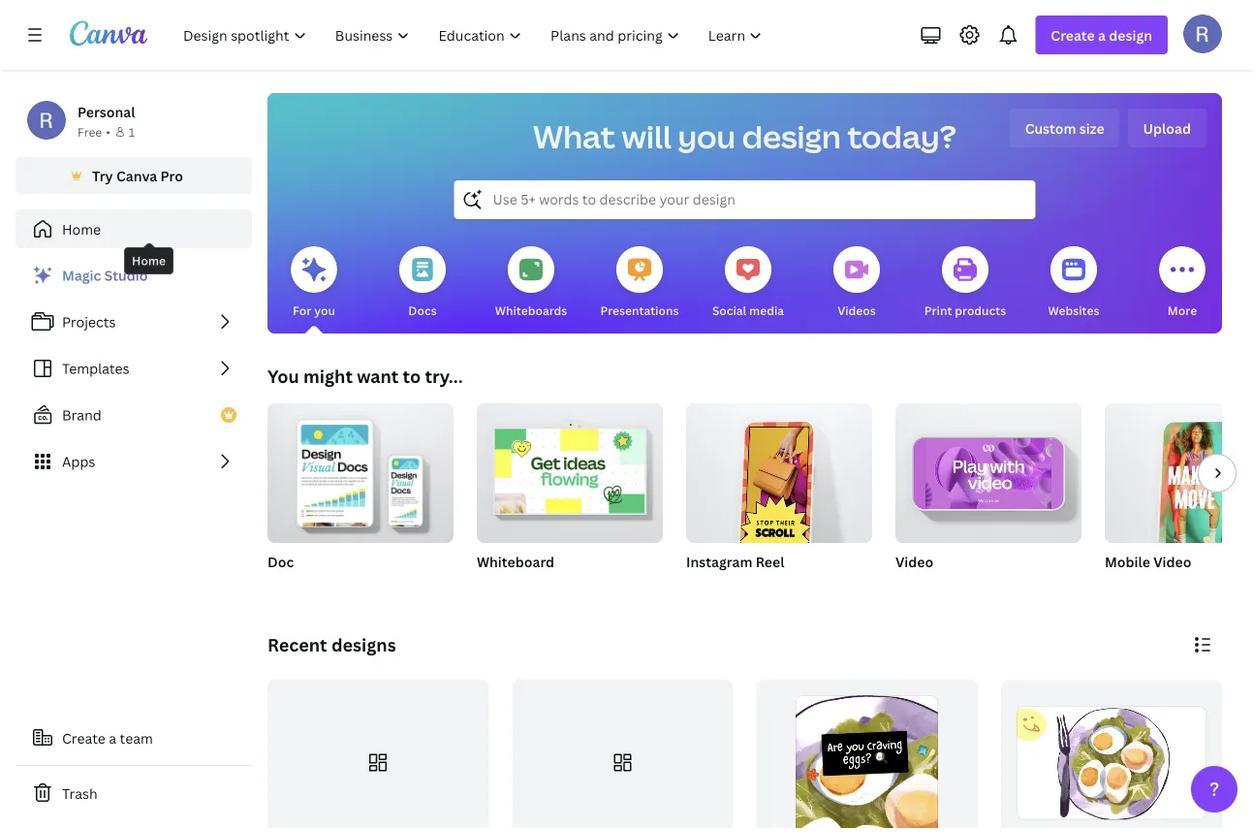 Task type: vqa. For each thing, say whether or not it's contained in the screenshot.
Try Canva Pro
yes



Task type: locate. For each thing, give the bounding box(es) containing it.
you right will
[[678, 115, 736, 158]]

trash link
[[16, 774, 252, 813]]

magic studio link
[[16, 256, 252, 295]]

create
[[1052, 26, 1096, 44], [62, 729, 106, 747]]

home up magic
[[62, 220, 101, 238]]

custom
[[1026, 119, 1077, 137]]

a inside dropdown button
[[1099, 26, 1107, 44]]

personal
[[78, 102, 135, 121]]

design left ruby anderson icon
[[1110, 26, 1153, 44]]

a inside button
[[109, 729, 116, 747]]

try canva pro
[[92, 166, 183, 185]]

0 horizontal spatial video
[[896, 552, 934, 571]]

you might want to try...
[[268, 364, 463, 388]]

group for doc
[[268, 396, 454, 543]]

websites
[[1049, 302, 1100, 318]]

None search field
[[454, 180, 1036, 219]]

0 horizontal spatial create
[[62, 729, 106, 747]]

1 vertical spatial create
[[62, 729, 106, 747]]

create left team on the bottom left of page
[[62, 729, 106, 747]]

custom size button
[[1010, 109, 1121, 147]]

for you
[[293, 302, 335, 318]]

mobile video
[[1106, 552, 1192, 571]]

docs button
[[400, 233, 446, 334]]

design
[[1110, 26, 1153, 44], [743, 115, 842, 158]]

free •
[[78, 124, 110, 140]]

presentations button
[[601, 233, 679, 334]]

might
[[304, 364, 353, 388]]

media
[[750, 302, 785, 318]]

today?
[[848, 115, 957, 158]]

want
[[357, 364, 399, 388]]

more button
[[1160, 233, 1206, 334]]

upload button
[[1128, 109, 1207, 147]]

0 horizontal spatial a
[[109, 729, 116, 747]]

videos
[[838, 302, 876, 318]]

2 video from the left
[[1154, 552, 1192, 571]]

projects
[[62, 313, 116, 331]]

try canva pro button
[[16, 157, 252, 194]]

create a design
[[1052, 26, 1153, 44]]

video group
[[896, 396, 1082, 595]]

video
[[896, 552, 934, 571], [1154, 552, 1192, 571]]

group
[[268, 396, 454, 543], [477, 396, 663, 543], [687, 396, 873, 554], [896, 396, 1082, 543], [1106, 403, 1254, 554]]

you
[[678, 115, 736, 158], [314, 302, 335, 318]]

templates
[[62, 359, 130, 378]]

for you button
[[291, 233, 337, 334]]

1 horizontal spatial create
[[1052, 26, 1096, 44]]

social media button
[[713, 233, 785, 334]]

0 vertical spatial home
[[62, 220, 101, 238]]

create inside dropdown button
[[1052, 26, 1096, 44]]

create a team
[[62, 729, 153, 747]]

instagram reel
[[687, 552, 785, 571]]

0 horizontal spatial design
[[743, 115, 842, 158]]

1 vertical spatial you
[[314, 302, 335, 318]]

mobile video group
[[1106, 403, 1254, 595]]

1 vertical spatial home
[[132, 253, 166, 269]]

whiteboard
[[477, 552, 555, 571]]

0 vertical spatial a
[[1099, 26, 1107, 44]]

a
[[1099, 26, 1107, 44], [109, 729, 116, 747]]

home
[[62, 220, 101, 238], [132, 253, 166, 269]]

create inside button
[[62, 729, 106, 747]]

free
[[78, 124, 102, 140]]

size
[[1080, 119, 1105, 137]]

group for instagram reel
[[687, 396, 873, 554]]

create up custom size
[[1052, 26, 1096, 44]]

a up size
[[1099, 26, 1107, 44]]

1 video from the left
[[896, 552, 934, 571]]

doc
[[268, 552, 294, 571]]

1 horizontal spatial design
[[1110, 26, 1153, 44]]

ruby anderson image
[[1184, 14, 1223, 53]]

0 vertical spatial you
[[678, 115, 736, 158]]

•
[[106, 124, 110, 140]]

design up "search" search field
[[743, 115, 842, 158]]

1 vertical spatial a
[[109, 729, 116, 747]]

group for video
[[896, 396, 1082, 543]]

0 vertical spatial design
[[1110, 26, 1153, 44]]

1 horizontal spatial a
[[1099, 26, 1107, 44]]

list
[[16, 256, 252, 481]]

1 horizontal spatial video
[[1154, 552, 1192, 571]]

Search search field
[[493, 181, 997, 218]]

0 vertical spatial create
[[1052, 26, 1096, 44]]

instagram reel group
[[687, 396, 873, 595]]

templates link
[[16, 349, 252, 388]]

video inside group
[[896, 552, 934, 571]]

0 horizontal spatial you
[[314, 302, 335, 318]]

a left team on the bottom left of page
[[109, 729, 116, 747]]

team
[[120, 729, 153, 747]]

home down home 'link'
[[132, 253, 166, 269]]

0 horizontal spatial home
[[62, 220, 101, 238]]

you right for
[[314, 302, 335, 318]]

1 horizontal spatial home
[[132, 253, 166, 269]]

whiteboards button
[[495, 233, 568, 334]]

video inside group
[[1154, 552, 1192, 571]]



Task type: describe. For each thing, give the bounding box(es) containing it.
list containing magic studio
[[16, 256, 252, 481]]

studio
[[104, 266, 148, 285]]

reel
[[756, 552, 785, 571]]

whiteboards
[[495, 302, 568, 318]]

designs
[[332, 633, 396, 657]]

custom size
[[1026, 119, 1105, 137]]

instagram
[[687, 552, 753, 571]]

pro
[[161, 166, 183, 185]]

products
[[956, 302, 1007, 318]]

to
[[403, 364, 421, 388]]

mobile
[[1106, 552, 1151, 571]]

magic
[[62, 266, 101, 285]]

apps
[[62, 452, 95, 471]]

canva
[[116, 166, 157, 185]]

print products
[[925, 302, 1007, 318]]

videos button
[[834, 233, 881, 334]]

what
[[534, 115, 616, 158]]

docs
[[409, 302, 437, 318]]

you
[[268, 364, 299, 388]]

a for team
[[109, 729, 116, 747]]

social media
[[713, 302, 785, 318]]

presentations
[[601, 302, 679, 318]]

1 vertical spatial design
[[743, 115, 842, 158]]

apps link
[[16, 442, 252, 481]]

projects link
[[16, 303, 252, 341]]

brand
[[62, 406, 102, 424]]

try
[[92, 166, 113, 185]]

print products button
[[925, 233, 1007, 334]]

1 horizontal spatial you
[[678, 115, 736, 158]]

create for create a team
[[62, 729, 106, 747]]

create for create a design
[[1052, 26, 1096, 44]]

recent
[[268, 633, 327, 657]]

for
[[293, 302, 312, 318]]

magic studio
[[62, 266, 148, 285]]

1
[[129, 124, 135, 140]]

a for design
[[1099, 26, 1107, 44]]

design inside 'create a design' dropdown button
[[1110, 26, 1153, 44]]

home link
[[16, 209, 252, 248]]

top level navigation element
[[171, 16, 779, 54]]

you inside for you button
[[314, 302, 335, 318]]

create a design button
[[1036, 16, 1169, 54]]

group for mobile video
[[1106, 403, 1254, 554]]

home inside 'link'
[[62, 220, 101, 238]]

what will you design today?
[[534, 115, 957, 158]]

create a team button
[[16, 719, 252, 757]]

social
[[713, 302, 747, 318]]

doc group
[[268, 396, 454, 595]]

upload
[[1144, 119, 1192, 137]]

websites button
[[1049, 233, 1100, 334]]

trash
[[62, 784, 98, 803]]

will
[[622, 115, 672, 158]]

try...
[[425, 364, 463, 388]]

group for whiteboard
[[477, 396, 663, 543]]

more
[[1168, 302, 1198, 318]]

brand link
[[16, 396, 252, 434]]

recent designs
[[268, 633, 396, 657]]

whiteboard group
[[477, 396, 663, 595]]

print
[[925, 302, 953, 318]]



